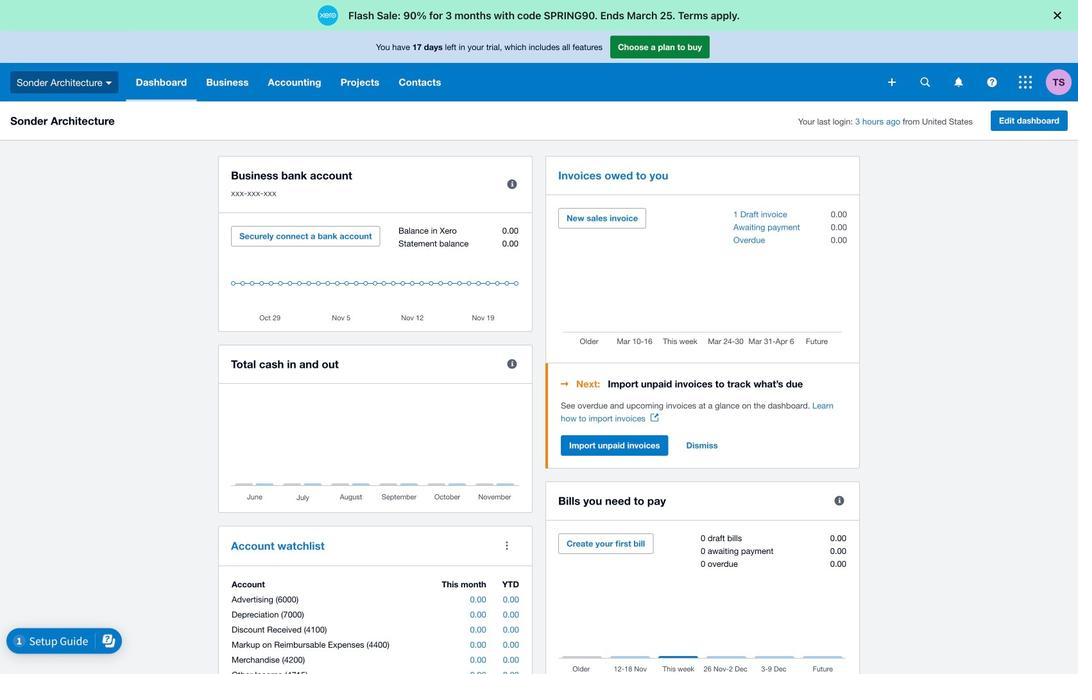 Task type: locate. For each thing, give the bounding box(es) containing it.
1 horizontal spatial svg image
[[921, 77, 931, 87]]

1 horizontal spatial svg image
[[988, 77, 997, 87]]

svg image
[[921, 77, 931, 87], [955, 77, 963, 87], [106, 81, 112, 85]]

heading
[[561, 376, 848, 392]]

panel body document
[[561, 399, 848, 425], [561, 399, 848, 425]]

dialog
[[0, 0, 1079, 31]]

empty state bank feed widget with a tooltip explaining the feature. includes a 'securely connect a bank account' button and a data-less flat line graph marking four weekly dates, indicating future account balance tracking. image
[[231, 226, 520, 322]]

0 horizontal spatial svg image
[[889, 78, 896, 86]]

banner
[[0, 31, 1079, 101]]

empty state widget for the total cash in and out feature, displaying a column graph summarising bank transaction data as total money in versus total money out across all connected bank accounts, enabling a visual comparison of the two amounts. image
[[231, 397, 520, 503]]

0 horizontal spatial svg image
[[106, 81, 112, 85]]

svg image
[[1020, 76, 1032, 89], [988, 77, 997, 87], [889, 78, 896, 86]]



Task type: describe. For each thing, give the bounding box(es) containing it.
accounts watchlist options image
[[494, 533, 520, 559]]

2 horizontal spatial svg image
[[955, 77, 963, 87]]

empty state of the bills widget with a 'create your first bill' button and an unpopulated column graph. image
[[559, 534, 848, 674]]

2 horizontal spatial svg image
[[1020, 76, 1032, 89]]

opens in a new tab image
[[651, 414, 659, 422]]



Task type: vqa. For each thing, say whether or not it's contained in the screenshot.
Panel body document
yes



